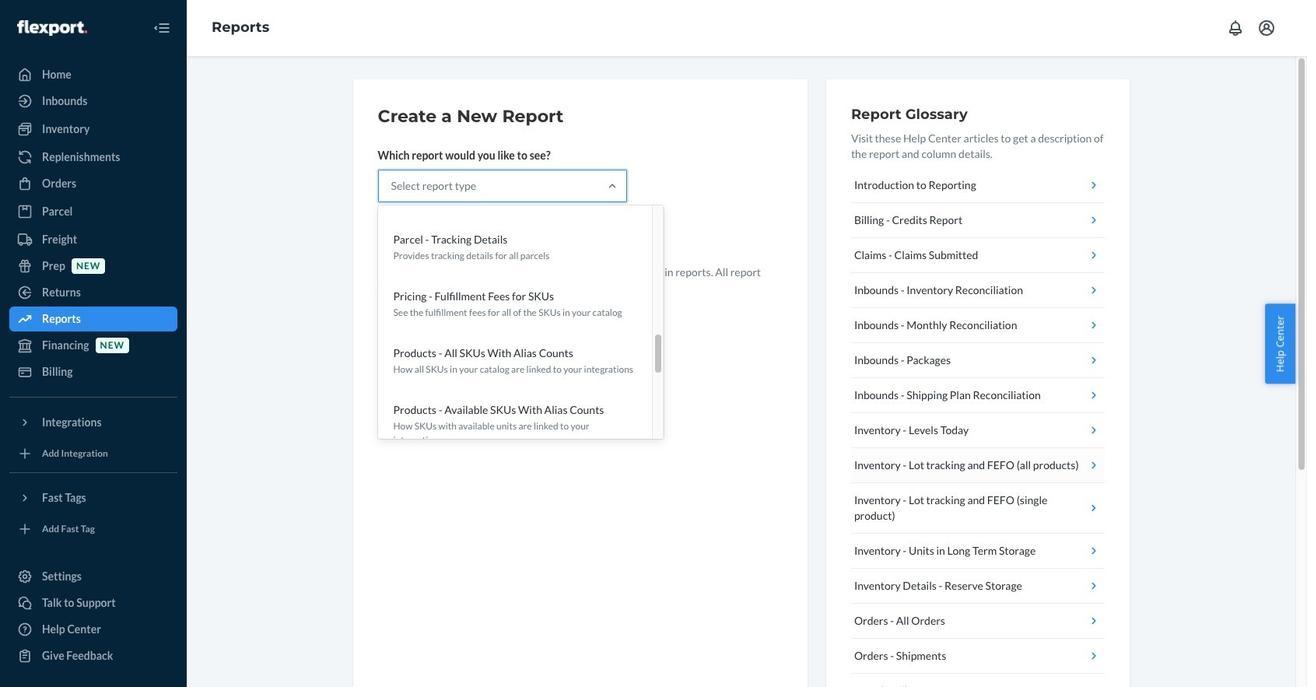 Task type: vqa. For each thing, say whether or not it's contained in the screenshot.
Warehouse
no



Task type: describe. For each thing, give the bounding box(es) containing it.
open account menu image
[[1258, 19, 1277, 37]]

close navigation image
[[153, 19, 171, 37]]



Task type: locate. For each thing, give the bounding box(es) containing it.
flexport logo image
[[17, 20, 87, 36]]

open notifications image
[[1227, 19, 1245, 37]]



